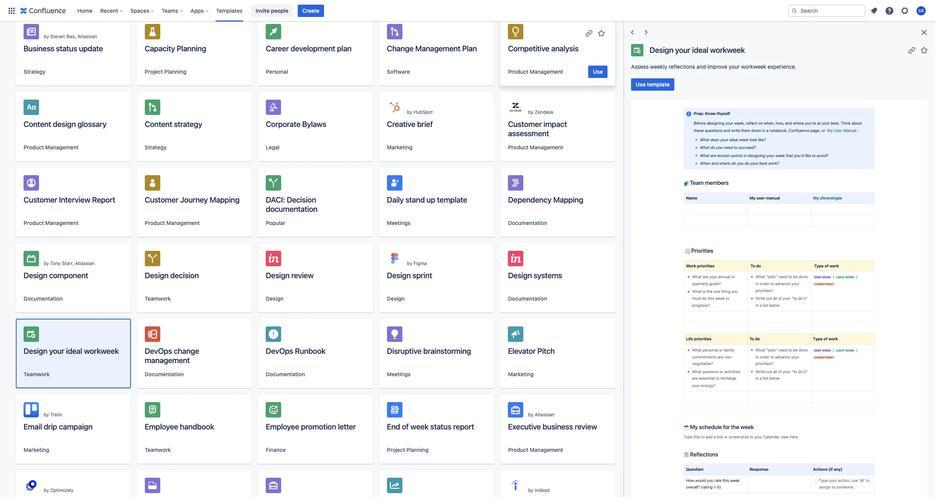 Task type: describe. For each thing, give the bounding box(es) containing it.
component
[[49, 271, 88, 280]]

1 vertical spatial share link image
[[908, 45, 917, 55]]

project planning button for planning
[[145, 68, 186, 76]]

of
[[402, 423, 409, 432]]

decision
[[287, 196, 316, 204]]

use template
[[636, 81, 670, 88]]

development
[[291, 44, 335, 53]]

documentation for mapping
[[508, 220, 547, 226]]

change
[[387, 44, 414, 53]]

promotion
[[301, 423, 336, 432]]

design decision
[[145, 271, 199, 280]]

systems
[[534, 271, 562, 280]]

star employee handbook image
[[234, 407, 243, 417]]

customer for customer interview report
[[24, 196, 57, 204]]

global element
[[5, 0, 787, 21]]

creative brief
[[387, 120, 433, 129]]

business
[[543, 423, 573, 432]]

management for content design glossary
[[45, 144, 79, 151]]

1 vertical spatial design your ideal workweek
[[24, 347, 119, 356]]

recent
[[100, 7, 118, 14]]

finance button
[[266, 447, 286, 454]]

journey
[[180, 196, 208, 204]]

zendesk
[[535, 109, 554, 115]]

strategy button for business status update
[[24, 68, 45, 76]]

devops runbook
[[266, 347, 326, 356]]

notification icon image
[[870, 6, 879, 15]]

design systems
[[508, 271, 562, 280]]

1 vertical spatial workweek
[[742, 63, 767, 70]]

recent button
[[98, 4, 126, 17]]

project planning button for of
[[387, 447, 429, 454]]

documentation button for systems
[[508, 295, 547, 303]]

documentation for systems
[[508, 296, 547, 302]]

teamwork button for employee handbook
[[145, 447, 171, 454]]

employee for employee promotion letter
[[266, 423, 299, 432]]

teams
[[162, 7, 178, 14]]

daci:
[[266, 196, 285, 204]]

devops change management
[[145, 347, 199, 365]]

weekly
[[651, 63, 668, 70]]

apps
[[191, 7, 204, 14]]

management for customer interview report
[[45, 220, 79, 226]]

management
[[145, 356, 190, 365]]

by indeed button
[[501, 471, 616, 498]]

product for customer impact assessment
[[508, 144, 529, 151]]

employee handbook
[[145, 423, 214, 432]]

documentation button for component
[[24, 295, 63, 303]]

product management for executive business review
[[508, 447, 563, 454]]

design component
[[24, 271, 88, 280]]

by trello
[[44, 412, 62, 418]]

search image
[[792, 8, 798, 14]]

project planning for planning
[[145, 68, 186, 75]]

documentation for runbook
[[266, 371, 305, 378]]

business status update
[[24, 44, 103, 53]]

corporate
[[266, 120, 301, 129]]

finance
[[266, 447, 286, 454]]

design
[[53, 120, 76, 129]]

by for sprint
[[407, 261, 413, 267]]

templates
[[216, 7, 243, 14]]

create link
[[298, 4, 324, 17]]

by optimizely button
[[16, 471, 131, 498]]

people
[[271, 7, 289, 14]]

by steven bao, atlassian
[[44, 34, 97, 39]]

1 horizontal spatial review
[[575, 423, 597, 432]]

star customer interview report image
[[112, 180, 122, 189]]

documentation button for change
[[145, 371, 184, 379]]

popular button
[[266, 219, 286, 227]]

figma
[[414, 261, 427, 267]]

week
[[411, 423, 429, 432]]

assessment
[[508, 129, 549, 138]]

apps button
[[188, 4, 212, 17]]

0 vertical spatial your
[[676, 45, 691, 54]]

2 vertical spatial your
[[49, 347, 64, 356]]

design button for design review
[[266, 295, 284, 303]]

documentation button for runbook
[[266, 371, 305, 379]]

capacity
[[145, 44, 175, 53]]

employee promotion letter
[[266, 423, 356, 432]]

0 vertical spatial design your ideal workweek
[[650, 45, 745, 54]]

capacity planning
[[145, 44, 206, 53]]

teamwork for design your ideal workweek
[[24, 371, 50, 378]]

1 mapping from the left
[[210, 196, 240, 204]]

elevator pitch
[[508, 347, 555, 356]]

product management for content design glossary
[[24, 144, 79, 151]]

personal button
[[266, 68, 288, 76]]

project planning for of
[[387, 447, 429, 454]]

campaign
[[59, 423, 93, 432]]

change
[[174, 347, 199, 356]]

marketing button for elevator
[[508, 371, 534, 379]]

by for drip
[[44, 412, 49, 418]]

impact
[[544, 120, 567, 129]]

bao,
[[67, 34, 76, 39]]

indeed
[[535, 488, 550, 494]]

0 vertical spatial workweek
[[710, 45, 745, 54]]

marketing for email
[[24, 447, 49, 454]]

marketing button for email
[[24, 447, 49, 454]]

create
[[302, 7, 320, 14]]

invite people button
[[251, 4, 293, 17]]

steven
[[50, 34, 65, 39]]

devops for devops runbook
[[266, 347, 293, 356]]

documentation for component
[[24, 296, 63, 302]]

meetings button for daily
[[387, 219, 411, 227]]

by for status
[[44, 34, 49, 39]]

content strategy
[[145, 120, 202, 129]]

star competitive analysis image
[[597, 29, 606, 38]]

sprint
[[413, 271, 432, 280]]

by inside button
[[44, 488, 49, 494]]

project for capacity
[[145, 68, 163, 75]]

assess
[[631, 63, 649, 70]]

design button for design sprint
[[387, 295, 405, 303]]

design review
[[266, 271, 314, 280]]

strategy button for content strategy
[[145, 144, 167, 151]]

marketing for elevator
[[508, 371, 534, 378]]

plan
[[337, 44, 352, 53]]

brief
[[417, 120, 433, 129]]

star design your ideal workweek image
[[920, 45, 929, 55]]

management for customer impact assessment
[[530, 144, 563, 151]]

planning for capacity planning
[[164, 68, 186, 75]]

end of week status report
[[387, 423, 474, 432]]

1 vertical spatial template
[[437, 196, 468, 204]]

daci: decision documentation
[[266, 196, 318, 214]]

bylaws
[[302, 120, 326, 129]]

documentation for change
[[145, 371, 184, 378]]

handbook
[[180, 423, 214, 432]]

dependency
[[508, 196, 552, 204]]

product management down competitive
[[508, 68, 563, 75]]

optimizely
[[50, 488, 73, 494]]

strategy
[[174, 120, 202, 129]]

devops for devops change management
[[145, 347, 172, 356]]

daily
[[387, 196, 404, 204]]



Task type: vqa. For each thing, say whether or not it's contained in the screenshot.


Task type: locate. For each thing, give the bounding box(es) containing it.
devops up management
[[145, 347, 172, 356]]

share link image for employee handbook
[[221, 407, 230, 417]]

planning down capacity planning
[[164, 68, 186, 75]]

1 horizontal spatial marketing
[[387, 144, 413, 151]]

0 horizontal spatial marketing
[[24, 447, 49, 454]]

use for use template
[[636, 81, 646, 88]]

1 vertical spatial teamwork button
[[24, 371, 50, 379]]

atlassian up update
[[78, 34, 97, 39]]

template right up
[[437, 196, 468, 204]]

mapping right journey
[[210, 196, 240, 204]]

1 vertical spatial strategy
[[145, 144, 167, 151]]

by left zendesk
[[528, 109, 534, 115]]

customer journey mapping
[[145, 196, 240, 204]]

1 vertical spatial status
[[431, 423, 452, 432]]

elevator
[[508, 347, 536, 356]]

pitch
[[538, 347, 555, 356]]

2 vertical spatial workweek
[[84, 347, 119, 356]]

0 vertical spatial review
[[292, 271, 314, 280]]

1 vertical spatial marketing
[[508, 371, 534, 378]]

0 vertical spatial marketing button
[[387, 144, 413, 151]]

management down customer impact assessment
[[530, 144, 563, 151]]

1 vertical spatial project
[[387, 447, 405, 454]]

1 vertical spatial ideal
[[66, 347, 82, 356]]

project planning
[[145, 68, 186, 75], [387, 447, 429, 454]]

decision
[[170, 271, 199, 280]]

invite
[[256, 7, 270, 14]]

meetings for daily
[[387, 220, 411, 226]]

hubspot
[[414, 109, 433, 115]]

share link image left star customer interview report icon
[[100, 180, 109, 189]]

dependency mapping
[[508, 196, 584, 204]]

mapping right the dependency
[[554, 196, 584, 204]]

product management down design
[[24, 144, 79, 151]]

1 horizontal spatial customer
[[145, 196, 178, 204]]

1 horizontal spatial mapping
[[554, 196, 584, 204]]

template
[[647, 81, 670, 88], [437, 196, 468, 204]]

template down the weekly
[[647, 81, 670, 88]]

design button down design review
[[266, 295, 284, 303]]

stand
[[406, 196, 425, 204]]

product management button for executive business review
[[508, 447, 563, 454]]

share link image
[[585, 29, 594, 38], [908, 45, 917, 55]]

by tony starr, atlassian
[[44, 261, 95, 267]]

management left plan
[[416, 44, 461, 53]]

use for use
[[593, 68, 603, 75]]

0 vertical spatial marketing
[[387, 144, 413, 151]]

update
[[79, 44, 103, 53]]

1 vertical spatial review
[[575, 423, 597, 432]]

1 horizontal spatial project
[[387, 447, 405, 454]]

next template image
[[642, 28, 651, 37]]

1 horizontal spatial marketing button
[[387, 144, 413, 151]]

status right week
[[431, 423, 452, 432]]

2 vertical spatial teamwork
[[145, 447, 171, 454]]

legal
[[266, 144, 280, 151]]

use down star competitive analysis image
[[593, 68, 603, 75]]

marketing button for creative
[[387, 144, 413, 151]]

interview
[[59, 196, 90, 204]]

1 horizontal spatial share link image
[[908, 45, 917, 55]]

teamwork
[[145, 296, 171, 302], [24, 371, 50, 378], [145, 447, 171, 454]]

0 vertical spatial template
[[647, 81, 670, 88]]

content for content strategy
[[145, 120, 172, 129]]

0 horizontal spatial your
[[49, 347, 64, 356]]

starr,
[[62, 261, 74, 267]]

0 vertical spatial use
[[593, 68, 603, 75]]

strategy for business status update
[[24, 68, 45, 75]]

previous template image
[[628, 28, 637, 37]]

1 horizontal spatial strategy button
[[145, 144, 167, 151]]

design your ideal workweek
[[650, 45, 745, 54], [24, 347, 119, 356]]

by figma
[[407, 261, 427, 267]]

banner containing home
[[0, 0, 936, 22]]

1 horizontal spatial status
[[431, 423, 452, 432]]

product management down executive
[[508, 447, 563, 454]]

1 horizontal spatial project planning button
[[387, 447, 429, 454]]

your profile and preferences image
[[917, 6, 926, 15]]

personal
[[266, 68, 288, 75]]

marketing button down elevator
[[508, 371, 534, 379]]

0 vertical spatial teamwork
[[145, 296, 171, 302]]

1 horizontal spatial share link image
[[221, 407, 230, 417]]

mapping
[[210, 196, 240, 204], [554, 196, 584, 204]]

template inside button
[[647, 81, 670, 88]]

2 design button from the left
[[387, 295, 405, 303]]

content
[[24, 120, 51, 129], [145, 120, 172, 129]]

1 vertical spatial use
[[636, 81, 646, 88]]

documentation button down management
[[145, 371, 184, 379]]

0 horizontal spatial project planning
[[145, 68, 186, 75]]

by left trello
[[44, 412, 49, 418]]

teamwork for employee handbook
[[145, 447, 171, 454]]

1 vertical spatial share link image
[[221, 407, 230, 417]]

strategy button down business
[[24, 68, 45, 76]]

0 vertical spatial share link image
[[585, 29, 594, 38]]

project planning button down capacity
[[145, 68, 186, 76]]

status down by steven bao, atlassian
[[56, 44, 77, 53]]

0 horizontal spatial project
[[145, 68, 163, 75]]

customer up assessment
[[508, 120, 542, 129]]

marketing
[[387, 144, 413, 151], [508, 371, 534, 378], [24, 447, 49, 454]]

teamwork for design decision
[[145, 296, 171, 302]]

Search field
[[789, 4, 866, 17]]

home
[[77, 7, 93, 14]]

project down capacity
[[145, 68, 163, 75]]

employee for employee handbook
[[145, 423, 178, 432]]

content left strategy at the top of the page
[[145, 120, 172, 129]]

1 horizontal spatial your
[[676, 45, 691, 54]]

competitive
[[508, 44, 550, 53]]

email
[[24, 423, 42, 432]]

atlassian for component
[[75, 261, 95, 267]]

product management button down assessment
[[508, 144, 563, 151]]

product management button for customer interview report
[[24, 219, 79, 227]]

0 horizontal spatial use
[[593, 68, 603, 75]]

by for business
[[528, 412, 534, 418]]

marketing for creative
[[387, 144, 413, 151]]

share link image
[[100, 180, 109, 189], [221, 407, 230, 417]]

marketing down elevator
[[508, 371, 534, 378]]

product management down customer interview report
[[24, 220, 79, 226]]

home link
[[75, 4, 95, 17]]

share link image for customer interview report
[[100, 180, 109, 189]]

teams button
[[159, 4, 186, 17]]

business
[[24, 44, 54, 53]]

1 vertical spatial strategy button
[[145, 144, 167, 151]]

2 vertical spatial atlassian
[[535, 412, 555, 418]]

reflections
[[669, 63, 696, 70]]

by left indeed
[[528, 488, 534, 494]]

0 horizontal spatial employee
[[145, 423, 178, 432]]

end
[[387, 423, 400, 432]]

0 vertical spatial project
[[145, 68, 163, 75]]

documentation down management
[[145, 371, 184, 378]]

documentation down design component
[[24, 296, 63, 302]]

report
[[92, 196, 115, 204]]

2 meetings button from the top
[[387, 371, 411, 379]]

disruptive brainstorming
[[387, 347, 471, 356]]

0 vertical spatial project planning button
[[145, 68, 186, 76]]

0 vertical spatial project planning
[[145, 68, 186, 75]]

by
[[44, 34, 49, 39], [407, 109, 413, 115], [528, 109, 534, 115], [44, 261, 49, 267], [407, 261, 413, 267], [44, 412, 49, 418], [528, 412, 534, 418], [44, 488, 49, 494], [528, 488, 534, 494]]

customer inside customer impact assessment
[[508, 120, 542, 129]]

2 horizontal spatial customer
[[508, 120, 542, 129]]

appswitcher icon image
[[7, 6, 16, 15]]

0 vertical spatial ideal
[[693, 45, 709, 54]]

corporate bylaws
[[266, 120, 326, 129]]

popular
[[266, 220, 286, 226]]

2 vertical spatial teamwork button
[[145, 447, 171, 454]]

1 horizontal spatial design button
[[387, 295, 405, 303]]

customer interview report
[[24, 196, 115, 204]]

2 content from the left
[[145, 120, 172, 129]]

marketing button down creative
[[387, 144, 413, 151]]

project planning down capacity
[[145, 68, 186, 75]]

documentation button down devops runbook
[[266, 371, 305, 379]]

analysis
[[552, 44, 579, 53]]

product management button for customer journey mapping
[[145, 219, 200, 227]]

1 devops from the left
[[145, 347, 172, 356]]

product management button down design
[[24, 144, 79, 151]]

share link image left star design your ideal workweek image
[[908, 45, 917, 55]]

0 horizontal spatial project planning button
[[145, 68, 186, 76]]

share link image left star competitive analysis image
[[585, 29, 594, 38]]

0 vertical spatial meetings button
[[387, 219, 411, 227]]

by left steven
[[44, 34, 49, 39]]

by for impact
[[528, 109, 534, 115]]

management down customer journey mapping
[[166, 220, 200, 226]]

product management button down customer journey mapping
[[145, 219, 200, 227]]

product for customer interview report
[[24, 220, 44, 226]]

product management down customer journey mapping
[[145, 220, 200, 226]]

management for executive business review
[[530, 447, 563, 454]]

content design glossary
[[24, 120, 107, 129]]

1 employee from the left
[[145, 423, 178, 432]]

0 horizontal spatial design button
[[266, 295, 284, 303]]

teamwork button
[[145, 295, 171, 303], [24, 371, 50, 379], [145, 447, 171, 454]]

0 vertical spatial meetings
[[387, 220, 411, 226]]

1 meetings button from the top
[[387, 219, 411, 227]]

customer for customer journey mapping
[[145, 196, 178, 204]]

2 employee from the left
[[266, 423, 299, 432]]

1 horizontal spatial template
[[647, 81, 670, 88]]

documentation button down design component
[[24, 295, 63, 303]]

by up executive
[[528, 412, 534, 418]]

0 horizontal spatial review
[[292, 271, 314, 280]]

product management for customer journey mapping
[[145, 220, 200, 226]]

documentation down the dependency
[[508, 220, 547, 226]]

project down end
[[387, 447, 405, 454]]

workweek
[[710, 45, 745, 54], [742, 63, 767, 70], [84, 347, 119, 356]]

1 vertical spatial atlassian
[[75, 261, 95, 267]]

project planning down of
[[387, 447, 429, 454]]

career
[[266, 44, 289, 53]]

2 devops from the left
[[266, 347, 293, 356]]

0 horizontal spatial ideal
[[66, 347, 82, 356]]

0 horizontal spatial mapping
[[210, 196, 240, 204]]

daily stand up template
[[387, 196, 468, 204]]

by left the tony
[[44, 261, 49, 267]]

documentation
[[266, 205, 318, 214]]

by for component
[[44, 261, 49, 267]]

product management button down customer interview report
[[24, 219, 79, 227]]

content for content design glossary
[[24, 120, 51, 129]]

by up creative brief
[[407, 109, 413, 115]]

product management for customer impact assessment
[[508, 144, 563, 151]]

product for executive business review
[[508, 447, 529, 454]]

meetings button down disruptive
[[387, 371, 411, 379]]

product management
[[508, 68, 563, 75], [24, 144, 79, 151], [508, 144, 563, 151], [24, 220, 79, 226], [145, 220, 200, 226], [508, 447, 563, 454]]

0 horizontal spatial status
[[56, 44, 77, 53]]

1 horizontal spatial project planning
[[387, 447, 429, 454]]

1 vertical spatial your
[[729, 63, 740, 70]]

0 horizontal spatial share link image
[[100, 180, 109, 189]]

templates link
[[214, 4, 245, 17]]

documentation button down the dependency
[[508, 219, 547, 227]]

1 vertical spatial marketing button
[[508, 371, 534, 379]]

software
[[387, 68, 410, 75]]

product
[[508, 68, 529, 75], [24, 144, 44, 151], [508, 144, 529, 151], [24, 220, 44, 226], [145, 220, 165, 226], [508, 447, 529, 454]]

customer left journey
[[145, 196, 178, 204]]

2 vertical spatial marketing button
[[24, 447, 49, 454]]

marketing down email
[[24, 447, 49, 454]]

project for end
[[387, 447, 405, 454]]

help icon image
[[885, 6, 895, 15]]

teamwork button for design your ideal workweek
[[24, 371, 50, 379]]

share link image left star employee handbook icon
[[221, 407, 230, 417]]

1 horizontal spatial employee
[[266, 423, 299, 432]]

1 meetings from the top
[[387, 220, 411, 226]]

product management button for customer impact assessment
[[508, 144, 563, 151]]

management down customer interview report
[[45, 220, 79, 226]]

0 horizontal spatial strategy
[[24, 68, 45, 75]]

product management for customer interview report
[[24, 220, 79, 226]]

by zendesk
[[528, 109, 554, 115]]

documentation down devops runbook
[[266, 371, 305, 378]]

marketing button down email
[[24, 447, 49, 454]]

1 horizontal spatial ideal
[[693, 45, 709, 54]]

employee up finance
[[266, 423, 299, 432]]

devops
[[145, 347, 172, 356], [266, 347, 293, 356]]

drip
[[44, 423, 57, 432]]

1 horizontal spatial use
[[636, 81, 646, 88]]

strategy down content strategy
[[145, 144, 167, 151]]

0 horizontal spatial strategy button
[[24, 68, 45, 76]]

meetings down disruptive
[[387, 371, 411, 378]]

planning
[[177, 44, 206, 53], [164, 68, 186, 75], [407, 447, 429, 454]]

1 vertical spatial meetings
[[387, 371, 411, 378]]

product management button down executive
[[508, 447, 563, 454]]

customer
[[508, 120, 542, 129], [24, 196, 57, 204], [145, 196, 178, 204]]

close image
[[920, 28, 929, 37]]

customer for customer impact assessment
[[508, 120, 542, 129]]

2 vertical spatial planning
[[407, 447, 429, 454]]

confluence image
[[20, 6, 66, 15], [20, 6, 66, 15]]

product for customer journey mapping
[[145, 220, 165, 226]]

1 vertical spatial teamwork
[[24, 371, 50, 378]]

employee
[[145, 423, 178, 432], [266, 423, 299, 432]]

by hubspot
[[407, 109, 433, 115]]

product management button down competitive
[[508, 68, 563, 76]]

product management button for content design glossary
[[24, 144, 79, 151]]

2 horizontal spatial your
[[729, 63, 740, 70]]

content left design
[[24, 120, 51, 129]]

marketing down creative
[[387, 144, 413, 151]]

0 horizontal spatial marketing button
[[24, 447, 49, 454]]

atlassian right starr,
[[75, 261, 95, 267]]

2 meetings from the top
[[387, 371, 411, 378]]

2 mapping from the left
[[554, 196, 584, 204]]

0 vertical spatial planning
[[177, 44, 206, 53]]

0 horizontal spatial design your ideal workweek
[[24, 347, 119, 356]]

experience.
[[768, 63, 797, 70]]

creative
[[387, 120, 416, 129]]

0 horizontal spatial customer
[[24, 196, 57, 204]]

glossary
[[78, 120, 107, 129]]

1 horizontal spatial design your ideal workweek
[[650, 45, 745, 54]]

devops left 'runbook' at the left
[[266, 347, 293, 356]]

devops inside devops change management
[[145, 347, 172, 356]]

meetings button for disruptive
[[387, 371, 411, 379]]

use template button
[[631, 78, 675, 91]]

2 horizontal spatial marketing
[[508, 371, 534, 378]]

design sprint
[[387, 271, 432, 280]]

0 vertical spatial strategy button
[[24, 68, 45, 76]]

strategy for content strategy
[[145, 144, 167, 151]]

documentation button down the design systems
[[508, 295, 547, 303]]

meetings down daily
[[387, 220, 411, 226]]

0 vertical spatial strategy
[[24, 68, 45, 75]]

change management plan
[[387, 44, 477, 53]]

0 horizontal spatial template
[[437, 196, 468, 204]]

by left figma
[[407, 261, 413, 267]]

by optimizely
[[44, 488, 73, 494]]

by left optimizely
[[44, 488, 49, 494]]

meetings for disruptive
[[387, 371, 411, 378]]

meetings button down daily
[[387, 219, 411, 227]]

management down design
[[45, 144, 79, 151]]

1 vertical spatial project planning button
[[387, 447, 429, 454]]

1 horizontal spatial devops
[[266, 347, 293, 356]]

project planning button down of
[[387, 447, 429, 454]]

product management down assessment
[[508, 144, 563, 151]]

banner
[[0, 0, 936, 22]]

0 horizontal spatial share link image
[[585, 29, 594, 38]]

1 content from the left
[[24, 120, 51, 129]]

brainstorming
[[424, 347, 471, 356]]

1 design button from the left
[[266, 295, 284, 303]]

0 vertical spatial status
[[56, 44, 77, 53]]

assess weekly reflections and improve your workweek experience.
[[631, 63, 797, 70]]

2 horizontal spatial marketing button
[[508, 371, 534, 379]]

employee left handbook
[[145, 423, 178, 432]]

up
[[427, 196, 436, 204]]

documentation down the design systems
[[508, 296, 547, 302]]

1 vertical spatial planning
[[164, 68, 186, 75]]

design
[[650, 45, 674, 54], [24, 271, 47, 280], [145, 271, 169, 280], [266, 271, 290, 280], [387, 271, 411, 280], [508, 271, 532, 280], [266, 296, 284, 302], [387, 296, 405, 302], [24, 347, 47, 356]]

planning right capacity
[[177, 44, 206, 53]]

management down executive business review
[[530, 447, 563, 454]]

1 vertical spatial project planning
[[387, 447, 429, 454]]

2 vertical spatial marketing
[[24, 447, 49, 454]]

strategy
[[24, 68, 45, 75], [145, 144, 167, 151]]

product for content design glossary
[[24, 144, 44, 151]]

design button down design sprint
[[387, 295, 405, 303]]

settings icon image
[[901, 6, 910, 15]]

planning for end of week status report
[[407, 447, 429, 454]]

0 horizontal spatial content
[[24, 120, 51, 129]]

atlassian up executive business review
[[535, 412, 555, 418]]

customer left interview
[[24, 196, 57, 204]]

spaces button
[[128, 4, 157, 17]]

strategy down business
[[24, 68, 45, 75]]

management down competitive analysis
[[530, 68, 563, 75]]

1 horizontal spatial content
[[145, 120, 172, 129]]

by inside button
[[528, 488, 534, 494]]

planning down week
[[407, 447, 429, 454]]

0 vertical spatial teamwork button
[[145, 295, 171, 303]]

1 vertical spatial meetings button
[[387, 371, 411, 379]]

0 vertical spatial share link image
[[100, 180, 109, 189]]

career development plan
[[266, 44, 352, 53]]

atlassian for status
[[78, 34, 97, 39]]

plan
[[462, 44, 477, 53]]

documentation button for mapping
[[508, 219, 547, 227]]

use down assess
[[636, 81, 646, 88]]

by for brief
[[407, 109, 413, 115]]

email drip campaign
[[24, 423, 93, 432]]

0 horizontal spatial devops
[[145, 347, 172, 356]]

teamwork button for design decision
[[145, 295, 171, 303]]

management for customer journey mapping
[[166, 220, 200, 226]]

use button
[[589, 66, 608, 78]]

1 horizontal spatial strategy
[[145, 144, 167, 151]]

customer impact assessment
[[508, 120, 567, 138]]

strategy button down content strategy
[[145, 144, 167, 151]]



